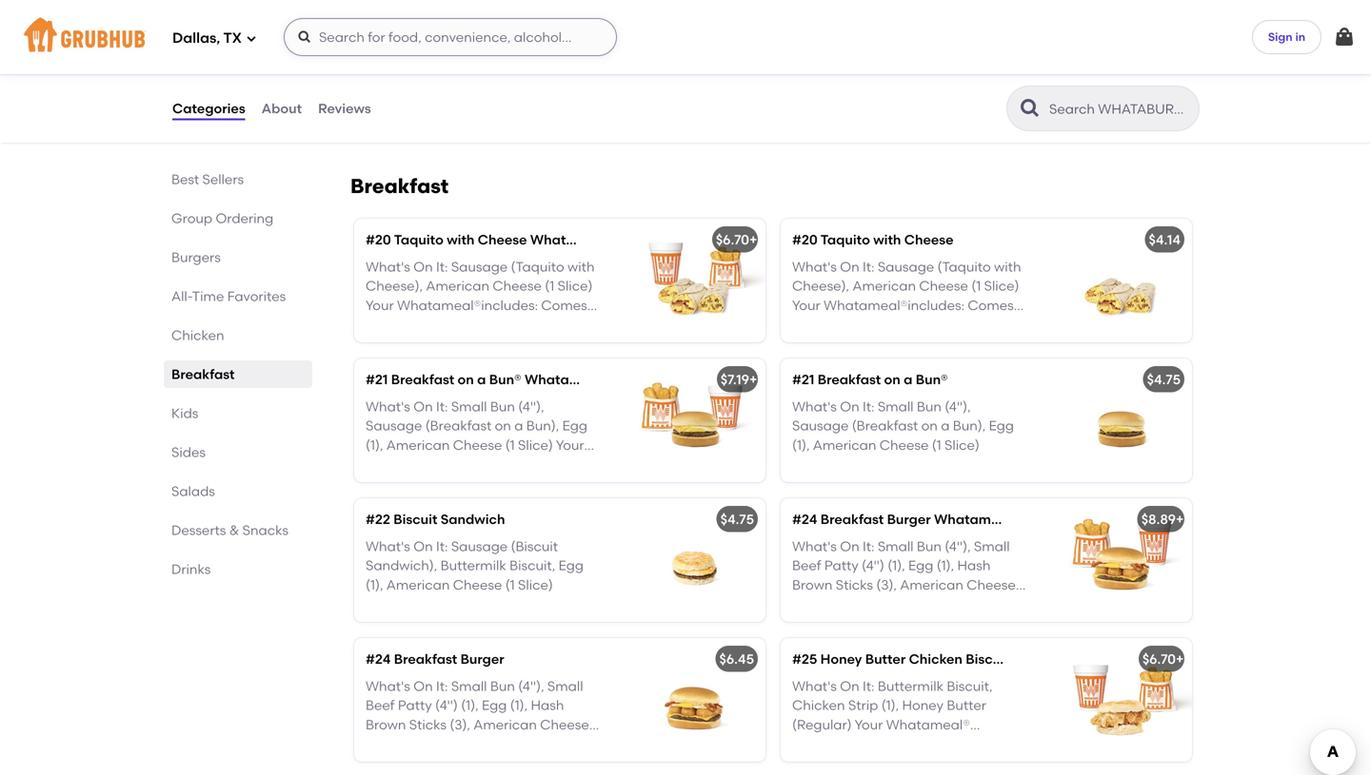 Task type: vqa. For each thing, say whether or not it's contained in the screenshot.
3rd Appetizers from the bottom of the page
no



Task type: locate. For each thing, give the bounding box(es) containing it.
on inside what's on it: small bun (4"), sausage (breakfast on a bun), egg (1), american cheese (1 slice)
[[840, 399, 859, 415]]

bun for #21 breakfast on a bun® whatameal®
[[490, 399, 515, 415]]

whatameal® inside what's on it: small bun (4"), sausage (breakfast on a bun), egg (1), american cheese (1 slice)  your whatameal® includes: comes with hash brown sticks and a coffee.
[[366, 457, 450, 473]]

what's inside 'what's on it: sausage (biscuit sandwich), buttermilk biscuit, egg (1), american cheese (1 slice)'
[[366, 539, 410, 555]]

1 taquito from the left
[[394, 232, 444, 248]]

hash up "pepper"
[[531, 698, 564, 714]]

bun), inside what's on it: small bun (4"), sausage (breakfast on a bun), egg (1), american cheese (1 slice)  your whatameal® includes: comes with hash brown sticks and a coffee.
[[526, 418, 559, 434]]

0 vertical spatial (regular)
[[792, 717, 852, 734]]

what's on it: small bun (4"), sausage (breakfast on a bun), egg (1), american cheese (1 slice)
[[792, 399, 1014, 454]]

honey down #25 honey butter chicken biscuit whatameal®
[[902, 698, 944, 714]]

1 horizontal spatial burger
[[887, 512, 931, 528]]

(taquito
[[511, 259, 564, 275], [937, 259, 991, 275]]

1 horizontal spatial cheese),
[[792, 278, 849, 294]]

0 vertical spatial biscuit
[[393, 512, 437, 528]]

what's inside what's on it: small bun (4"), sausage (breakfast on a bun), egg (1), american cheese (1 slice)
[[792, 399, 837, 415]]

2 taquito from the left
[[821, 232, 870, 248]]

bun® up what's on it: small bun (4"), sausage (breakfast on a bun), egg (1), american cheese (1 slice)  your whatameal® includes: comes with hash brown sticks and a coffee.
[[489, 372, 521, 388]]

sausage down #20 taquito with cheese whatameal®
[[451, 259, 508, 275]]

small down #21 breakfast on a bun®
[[878, 399, 914, 415]]

0 horizontal spatial #24
[[366, 652, 391, 668]]

your inside what's on it: small bun (4"), sausage (breakfast on a bun), egg (1), american cheese (1 slice)  your whatameal® includes: comes with hash brown sticks and a coffee.
[[556, 437, 584, 454]]

1 horizontal spatial (regular)
[[792, 717, 852, 734]]

egg inside the what's on it: small bun (4"), small beef patty (4") (1), egg (1), hash brown sticks (3), american cheese (1), bacon slices (2), creamy pepper (regular)
[[482, 698, 507, 714]]

(1)
[[366, 70, 380, 86], [792, 70, 806, 86]]

buttermilk inside what's on it: buttermilk biscuit, chicken strip (1), honey butter (regular)  your whatameal® includes: comes with hash brown sticks and a coffee.
[[878, 679, 944, 695]]

buttermilk
[[440, 558, 506, 574], [878, 679, 944, 695]]

butter down #25 honey butter chicken biscuit whatameal®
[[947, 698, 986, 714]]

0 vertical spatial honey
[[820, 652, 862, 668]]

on inside what's on it: small bun (4"), sausage (breakfast on a bun), egg (1), american cheese (1 slice)  your whatameal® includes: comes with hash brown sticks and a coffee.
[[495, 418, 511, 434]]

brown inside what's on it: buttermilk biscuit, chicken strip (1), honey butter (regular)  your whatameal® includes: comes with hash brown sticks and a coffee.
[[968, 737, 1009, 753]]

breakfast
[[350, 174, 449, 199], [171, 367, 235, 383], [391, 372, 454, 388], [818, 372, 881, 388], [821, 512, 884, 528], [394, 652, 457, 668]]

1 horizontal spatial whatameal®includes:
[[824, 297, 965, 314]]

#24 breakfast burger
[[366, 652, 504, 668]]

on inside what's on it: buttermilk biscuit, chicken strip (1), honey butter (regular)  your whatameal® includes: comes with hash brown sticks and a coffee.
[[840, 679, 859, 695]]

small down #21 breakfast on a bun® whatameal®
[[451, 399, 487, 415]]

toast inside the what's on it: texas toast (1), gravy (1) 'button'
[[917, 50, 952, 67]]

buttermilk down sandwich at the left bottom of page
[[440, 558, 506, 574]]

0 horizontal spatial (breakfast
[[425, 418, 492, 434]]

all-time favorites tab
[[171, 287, 305, 307]]

$7.19 +
[[721, 372, 757, 388]]

1 vertical spatial #24
[[366, 652, 391, 668]]

toast
[[490, 50, 525, 67], [917, 50, 952, 67]]

taquito for #20 taquito with cheese whatameal®
[[394, 232, 444, 248]]

sign in
[[1268, 30, 1305, 44]]

american down #20 taquito with cheese whatameal®
[[426, 278, 489, 294]]

+
[[749, 232, 757, 248], [749, 372, 757, 388], [1176, 512, 1184, 528], [1176, 652, 1184, 668]]

0 horizontal spatial gravy
[[549, 50, 588, 67]]

1 horizontal spatial $4.75
[[1147, 372, 1181, 388]]

what's on it: sausage (taquito with cheese), american cheese (1 slice) your whatameal®includes: comes with hash brown sticks and a coffee. down #20 taquito with cheese
[[792, 259, 1021, 352]]

group
[[171, 210, 212, 227]]

comes
[[541, 297, 587, 314], [968, 297, 1014, 314], [513, 457, 559, 473], [852, 737, 898, 753]]

1 horizontal spatial bun®
[[916, 372, 948, 388]]

1 vertical spatial burger
[[460, 652, 504, 668]]

1 whatameal®includes: from the left
[[397, 297, 538, 314]]

whatameal®includes: for #20 taquito with cheese whatameal®
[[397, 297, 538, 314]]

gravy
[[549, 50, 588, 67], [976, 50, 1014, 67]]

bun inside what's on it: small bun (4"), sausage (breakfast on a bun), egg (1), american cheese (1 slice)
[[917, 399, 942, 415]]

it: inside 'what's on it: sausage (biscuit sandwich), buttermilk biscuit, egg (1), american cheese (1 slice)'
[[436, 539, 448, 555]]

what's inside the what's on it: small bun (4"), small beef patty (4") (1), egg (1), hash brown sticks (3), american cheese (1), bacon slices (2), creamy pepper (regular)
[[366, 679, 410, 695]]

sticks inside the what's on it: small bun (4"), small beef patty (4") (1), egg (1), hash brown sticks (3), american cheese (1), bacon slices (2), creamy pepper (regular)
[[409, 717, 447, 734]]

0 vertical spatial burger
[[887, 512, 931, 528]]

svg image right svg icon
[[297, 30, 312, 45]]

pepper
[[550, 737, 596, 753]]

honey
[[820, 652, 862, 668], [902, 698, 944, 714]]

0 vertical spatial includes:
[[453, 457, 510, 473]]

biscuit, down (biscuit at left
[[510, 558, 555, 574]]

0 horizontal spatial biscuit,
[[510, 558, 555, 574]]

it: inside what's on it: small bun (4"), sausage (breakfast on a bun), egg (1), american cheese (1 slice)
[[863, 399, 875, 415]]

1 vertical spatial honey
[[902, 698, 944, 714]]

(4")
[[435, 698, 458, 714]]

chicken left strip
[[792, 698, 845, 714]]

includes:
[[453, 457, 510, 473], [792, 737, 849, 753]]

creamy
[[494, 737, 547, 753]]

your
[[366, 297, 394, 314], [792, 297, 820, 314], [556, 437, 584, 454], [855, 717, 883, 734]]

1 (breakfast from the left
[[425, 418, 492, 434]]

(1),
[[528, 50, 546, 67], [955, 50, 972, 67], [366, 437, 383, 454], [792, 437, 810, 454], [366, 577, 383, 594], [461, 698, 479, 714], [510, 698, 528, 714], [881, 698, 899, 714], [366, 737, 383, 753]]

$4.75
[[1147, 372, 1181, 388], [720, 512, 754, 528]]

0 horizontal spatial $6.70
[[716, 232, 749, 248]]

1 vertical spatial chicken
[[909, 652, 963, 668]]

texas
[[451, 50, 487, 67], [878, 50, 914, 67]]

american inside 'what's on it: sausage (biscuit sandwich), buttermilk biscuit, egg (1), american cheese (1 slice)'
[[386, 577, 450, 594]]

(4"), for #21 breakfast on a bun®
[[945, 399, 971, 415]]

what's on it: sausage (taquito with cheese), american cheese (1 slice) your whatameal®includes: comes with hash brown sticks and a coffee. for #20 taquito with cheese whatameal®
[[366, 259, 595, 352]]

(4"), inside what's on it: small bun (4"), sausage (breakfast on a bun), egg (1), american cheese (1 slice)  your whatameal® includes: comes with hash brown sticks and a coffee.
[[518, 399, 544, 415]]

2 what's on it: sausage (taquito with cheese), american cheese (1 slice) your whatameal®includes: comes with hash brown sticks and a coffee. from the left
[[792, 259, 1021, 352]]

0 horizontal spatial bun),
[[526, 418, 559, 434]]

on inside 'what's on it: sausage (biscuit sandwich), buttermilk biscuit, egg (1), american cheese (1 slice)'
[[413, 539, 433, 555]]

burger up the what's on it: small bun (4"), small beef patty (4") (1), egg (1), hash brown sticks (3), american cheese (1), bacon slices (2), creamy pepper (regular)
[[460, 652, 504, 668]]

$4.75 for what's on it: small bun (4"), sausage (breakfast on a bun), egg (1), american cheese (1 slice)
[[1147, 372, 1181, 388]]

1 vertical spatial $4.75
[[720, 512, 754, 528]]

1 horizontal spatial honey
[[902, 698, 944, 714]]

hash up the #22 at the bottom of page
[[366, 476, 399, 492]]

chicken inside what's on it: buttermilk biscuit, chicken strip (1), honey butter (regular)  your whatameal® includes: comes with hash brown sticks and a coffee.
[[792, 698, 845, 714]]

(4"), inside what's on it: small bun (4"), sausage (breakfast on a bun), egg (1), american cheese (1 slice)
[[945, 399, 971, 415]]

+ for #20 taquito with cheese whatameal®
[[749, 232, 757, 248]]

1 horizontal spatial (1)
[[792, 70, 806, 86]]

#20
[[366, 232, 391, 248], [792, 232, 818, 248]]

1 horizontal spatial $6.70
[[1142, 652, 1176, 668]]

svg image right the in
[[1333, 26, 1356, 49]]

on for #20 taquito with cheese whatameal®
[[413, 259, 433, 275]]

1 horizontal spatial biscuit
[[966, 652, 1010, 668]]

it: for #13 whatachick'n® strips 3 piece whatameal®
[[436, 50, 448, 67]]

what's on it: sausage (taquito with cheese), american cheese (1 slice) your whatameal®includes: comes with hash brown sticks and a coffee.
[[366, 259, 595, 352], [792, 259, 1021, 352]]

sausage for #20 taquito with cheese
[[878, 259, 934, 275]]

sausage down #20 taquito with cheese
[[878, 259, 934, 275]]

egg inside what's on it: small bun (4"), sausage (breakfast on a bun), egg (1), american cheese (1 slice)  your whatameal® includes: comes with hash brown sticks and a coffee.
[[562, 418, 587, 434]]

#24 breakfast burger whatameal®
[[792, 512, 1019, 528]]

#21 breakfast on a bun® whatameal®
[[366, 372, 609, 388]]

burger down what's on it: small bun (4"), sausage (breakfast on a bun), egg (1), american cheese (1 slice)
[[887, 512, 931, 528]]

(4"),
[[518, 399, 544, 415], [945, 399, 971, 415], [518, 679, 544, 695]]

$6.70 for #20 taquito with cheese whatameal®
[[716, 232, 749, 248]]

american
[[426, 278, 489, 294], [853, 278, 916, 294], [386, 437, 450, 454], [813, 437, 876, 454], [386, 577, 450, 594], [473, 717, 537, 734]]

2 texas from the left
[[878, 50, 914, 67]]

0 horizontal spatial what's on it: sausage (taquito with cheese), american cheese (1 slice) your whatameal®includes: comes with hash brown sticks and a coffee.
[[366, 259, 595, 352]]

whatameal®
[[584, 23, 669, 40], [530, 232, 615, 248], [525, 372, 609, 388], [366, 457, 450, 473], [934, 512, 1019, 528], [1013, 652, 1097, 668], [886, 717, 970, 734]]

0 horizontal spatial (regular)
[[366, 756, 425, 772]]

0 horizontal spatial burger
[[460, 652, 504, 668]]

$6.70 + for #20 taquito with cheese whatameal®
[[716, 232, 757, 248]]

1 what's on it: texas toast (1), gravy (1) from the left
[[366, 50, 588, 86]]

(breakfast inside what's on it: small bun (4"), sausage (breakfast on a bun), egg (1), american cheese (1 slice)
[[852, 418, 918, 434]]

0 horizontal spatial texas
[[451, 50, 487, 67]]

$6.70
[[716, 232, 749, 248], [1142, 652, 1176, 668]]

(regular) inside what's on it: buttermilk biscuit, chicken strip (1), honey butter (regular)  your whatameal® includes: comes with hash brown sticks and a coffee.
[[792, 717, 852, 734]]

bun
[[490, 399, 515, 415], [917, 399, 942, 415], [490, 679, 515, 695]]

sausage down sandwich at the left bottom of page
[[451, 539, 508, 555]]

butter inside what's on it: buttermilk biscuit, chicken strip (1), honey butter (regular)  your whatameal® includes: comes with hash brown sticks and a coffee.
[[947, 698, 986, 714]]

1 horizontal spatial gravy
[[976, 50, 1014, 67]]

2 #21 from the left
[[792, 372, 814, 388]]

1 gravy from the left
[[549, 50, 588, 67]]

0 vertical spatial $6.70 +
[[716, 232, 757, 248]]

(regular) down strip
[[792, 717, 852, 734]]

on
[[413, 50, 433, 67], [840, 50, 859, 67], [413, 259, 433, 275], [840, 259, 859, 275], [413, 399, 433, 415], [840, 399, 859, 415], [413, 539, 433, 555], [413, 679, 433, 695], [840, 679, 859, 695]]

1 horizontal spatial (taquito
[[937, 259, 991, 275]]

what's inside what's on it: small bun (4"), sausage (breakfast on a bun), egg (1), american cheese (1 slice)  your whatameal® includes: comes with hash brown sticks and a coffee.
[[366, 399, 410, 415]]

0 horizontal spatial #20
[[366, 232, 391, 248]]

bun), for what's on it: small bun (4"), sausage (breakfast on a bun), egg (1), american cheese (1 slice)  your whatameal® includes: comes with hash brown sticks and a coffee.
[[526, 418, 559, 434]]

egg inside what's on it: small bun (4"), sausage (breakfast on a bun), egg (1), american cheese (1 slice)
[[989, 418, 1014, 434]]

0 vertical spatial biscuit,
[[510, 558, 555, 574]]

egg
[[562, 418, 587, 434], [989, 418, 1014, 434], [559, 558, 584, 574], [482, 698, 507, 714]]

0 horizontal spatial chicken
[[171, 328, 224, 344]]

a
[[545, 317, 554, 333], [972, 317, 981, 333], [477, 372, 486, 388], [904, 372, 913, 388], [514, 418, 523, 434], [941, 418, 950, 434], [515, 476, 524, 492], [862, 756, 870, 772]]

1 horizontal spatial #20
[[792, 232, 818, 248]]

whatameal®includes: down #20 taquito with cheese
[[824, 297, 965, 314]]

snacks
[[242, 523, 288, 539]]

cheese inside what's on it: small bun (4"), sausage (breakfast on a bun), egg (1), american cheese (1 slice)  your whatameal® includes: comes with hash brown sticks and a coffee.
[[453, 437, 502, 454]]

chicken down time at top left
[[171, 328, 224, 344]]

cheese), for #20 taquito with cheese whatameal®
[[366, 278, 423, 294]]

hash down #25 honey butter chicken biscuit whatameal®
[[932, 737, 965, 753]]

what's on it: sausage (taquito with cheese), american cheese (1 slice) your whatameal®includes: comes with hash brown sticks and a coffee. down #20 taquito with cheese whatameal®
[[366, 259, 595, 352]]

bun down #21 breakfast on a bun® whatameal®
[[490, 399, 515, 415]]

0 horizontal spatial cheese),
[[366, 278, 423, 294]]

#20 for #20 taquito with cheese
[[792, 232, 818, 248]]

3
[[533, 23, 541, 40]]

(4"), down #21 breakfast on a bun® whatameal®
[[518, 399, 544, 415]]

slices
[[431, 737, 468, 753]]

0 horizontal spatial taquito
[[394, 232, 444, 248]]

2 (breakfast from the left
[[852, 418, 918, 434]]

best sellers
[[171, 171, 244, 188]]

#21
[[366, 372, 388, 388], [792, 372, 814, 388]]

on inside what's on it: small bun (4"), sausage (breakfast on a bun), egg (1), american cheese (1 slice)  your whatameal® includes: comes with hash brown sticks and a coffee.
[[413, 399, 433, 415]]

it:
[[436, 50, 448, 67], [863, 50, 875, 67], [436, 259, 448, 275], [863, 259, 875, 275], [436, 399, 448, 415], [863, 399, 875, 415], [436, 539, 448, 555], [436, 679, 448, 695], [863, 679, 875, 695]]

(breakfast down #21 breakfast on a bun® whatameal®
[[425, 418, 492, 434]]

about button
[[261, 74, 303, 143]]

chicken inside tab
[[171, 328, 224, 344]]

0 horizontal spatial butter
[[865, 652, 906, 668]]

bun up 'creamy'
[[490, 679, 515, 695]]

it: for #24 breakfast burger
[[436, 679, 448, 695]]

(taquito down #20 taquito with cheese
[[937, 259, 991, 275]]

1 horizontal spatial $6.70 +
[[1142, 652, 1184, 668]]

svg image
[[246, 33, 257, 44]]

bun), for what's on it: small bun (4"), sausage (breakfast on a bun), egg (1), american cheese (1 slice)
[[953, 418, 986, 434]]

#24 breakfast burger image
[[623, 639, 766, 763]]

#22 biscuit sandwich image
[[623, 499, 766, 623]]

1 horizontal spatial what's on it: sausage (taquito with cheese), american cheese (1 slice) your whatameal®includes: comes with hash brown sticks and a coffee.
[[792, 259, 1021, 352]]

burgers tab
[[171, 248, 305, 268]]

piece
[[544, 23, 581, 40]]

0 vertical spatial $4.75
[[1147, 372, 1181, 388]]

sausage down #21 breakfast on a bun®
[[792, 418, 849, 434]]

search icon image
[[1019, 97, 1042, 120]]

american inside the what's on it: small bun (4"), small beef patty (4") (1), egg (1), hash brown sticks (3), american cheese (1), bacon slices (2), creamy pepper (regular)
[[473, 717, 537, 734]]

1 horizontal spatial (breakfast
[[852, 418, 918, 434]]

0 horizontal spatial $6.70 +
[[716, 232, 757, 248]]

burger for #24 breakfast burger
[[460, 652, 504, 668]]

ordering
[[216, 210, 273, 227]]

#25 honey butter chicken biscuit whatameal®
[[792, 652, 1097, 668]]

0 horizontal spatial (1)
[[366, 70, 380, 86]]

(breakfast inside what's on it: small bun (4"), sausage (breakfast on a bun), egg (1), american cheese (1 slice)  your whatameal® includes: comes with hash brown sticks and a coffee.
[[425, 418, 492, 434]]

beef
[[366, 698, 395, 714]]

bun inside the what's on it: small bun (4"), small beef patty (4") (1), egg (1), hash brown sticks (3), american cheese (1), bacon slices (2), creamy pepper (regular)
[[490, 679, 515, 695]]

sides tab
[[171, 443, 305, 463]]

1 vertical spatial $6.70 +
[[1142, 652, 1184, 668]]

and inside what's on it: buttermilk biscuit, chicken strip (1), honey butter (regular)  your whatameal® includes: comes with hash brown sticks and a coffee.
[[833, 756, 858, 772]]

1 horizontal spatial toast
[[917, 50, 952, 67]]

2 bun® from the left
[[916, 372, 948, 388]]

1 vertical spatial includes:
[[792, 737, 849, 753]]

comes inside what's on it: small bun (4"), sausage (breakfast on a bun), egg (1), american cheese (1 slice)  your whatameal® includes: comes with hash brown sticks and a coffee.
[[513, 457, 559, 473]]

it: inside what's on it: small bun (4"), sausage (breakfast on a bun), egg (1), american cheese (1 slice)  your whatameal® includes: comes with hash brown sticks and a coffee.
[[436, 399, 448, 415]]

hash inside what's on it: small bun (4"), sausage (breakfast on a bun), egg (1), american cheese (1 slice)  your whatameal® includes: comes with hash brown sticks and a coffee.
[[366, 476, 399, 492]]

(regular)
[[792, 717, 852, 734], [366, 756, 425, 772]]

2 gravy from the left
[[976, 50, 1014, 67]]

$4.75 for what's on it: sausage (biscuit sandwich), buttermilk biscuit, egg (1), american cheese (1 slice)
[[720, 512, 754, 528]]

2 #20 from the left
[[792, 232, 818, 248]]

american down #21 breakfast on a bun®
[[813, 437, 876, 454]]

it: inside the what's on it: small bun (4"), small beef patty (4") (1), egg (1), hash brown sticks (3), american cheese (1), bacon slices (2), creamy pepper (regular)
[[436, 679, 448, 695]]

what's for #22 biscuit sandwich
[[366, 539, 410, 555]]

bun down #21 breakfast on a bun®
[[917, 399, 942, 415]]

0 vertical spatial buttermilk
[[440, 558, 506, 574]]

#20 for #20 taquito with cheese whatameal®
[[366, 232, 391, 248]]

+ for #21 breakfast on a bun® whatameal®
[[749, 372, 757, 388]]

honey inside what's on it: buttermilk biscuit, chicken strip (1), honey butter (regular)  your whatameal® includes: comes with hash brown sticks and a coffee.
[[902, 698, 944, 714]]

0 horizontal spatial what's on it: texas toast (1), gravy (1)
[[366, 50, 588, 86]]

on up what's on it: small bun (4"), sausage (breakfast on a bun), egg (1), american cheese (1 slice)  your whatameal® includes: comes with hash brown sticks and a coffee.
[[458, 372, 474, 388]]

biscuit,
[[510, 558, 555, 574], [947, 679, 993, 695]]

0 horizontal spatial #21
[[366, 372, 388, 388]]

#24
[[792, 512, 817, 528], [366, 652, 391, 668]]

sausage inside what's on it: small bun (4"), sausage (breakfast on a bun), egg (1), american cheese (1 slice)  your whatameal® includes: comes with hash brown sticks and a coffee.
[[366, 418, 422, 434]]

2 (1) from the left
[[792, 70, 806, 86]]

bun), inside what's on it: small bun (4"), sausage (breakfast on a bun), egg (1), american cheese (1 slice)
[[953, 418, 986, 434]]

bun inside what's on it: small bun (4"), sausage (breakfast on a bun), egg (1), american cheese (1 slice)  your whatameal® includes: comes with hash brown sticks and a coffee.
[[490, 399, 515, 415]]

it: inside what's on it: buttermilk biscuit, chicken strip (1), honey butter (regular)  your whatameal® includes: comes with hash brown sticks and a coffee.
[[863, 679, 875, 695]]

breakfast for #24 breakfast burger
[[394, 652, 457, 668]]

coffee.
[[366, 336, 413, 352], [792, 336, 839, 352], [527, 476, 574, 492], [874, 756, 921, 772]]

1 horizontal spatial includes:
[[792, 737, 849, 753]]

(4"), inside the what's on it: small bun (4"), small beef patty (4") (1), egg (1), hash brown sticks (3), american cheese (1), bacon slices (2), creamy pepper (regular)
[[518, 679, 544, 695]]

1 #21 from the left
[[366, 372, 388, 388]]

1 vertical spatial biscuit
[[966, 652, 1010, 668]]

#25
[[792, 652, 817, 668]]

small inside what's on it: small bun (4"), sausage (breakfast on a bun), egg (1), american cheese (1 slice)  your whatameal® includes: comes with hash brown sticks and a coffee.
[[451, 399, 487, 415]]

slice) inside what's on it: small bun (4"), sausage (breakfast on a bun), egg (1), american cheese (1 slice)  your whatameal® includes: comes with hash brown sticks and a coffee.
[[518, 437, 553, 454]]

a inside what's on it: small bun (4"), sausage (breakfast on a bun), egg (1), american cheese (1 slice)
[[941, 418, 950, 434]]

2 cheese), from the left
[[792, 278, 849, 294]]

honey right '#25'
[[820, 652, 862, 668]]

on down #21 breakfast on a bun®
[[921, 418, 938, 434]]

drinks tab
[[171, 560, 305, 580]]

2 bun), from the left
[[953, 418, 986, 434]]

it: for #21 breakfast on a bun® whatameal®
[[436, 399, 448, 415]]

1 vertical spatial buttermilk
[[878, 679, 944, 695]]

butter up strip
[[865, 652, 906, 668]]

includes: inside what's on it: small bun (4"), sausage (breakfast on a bun), egg (1), american cheese (1 slice)  your whatameal® includes: comes with hash brown sticks and a coffee.
[[453, 457, 510, 473]]

whatameal®includes: down #20 taquito with cheese whatameal®
[[397, 297, 538, 314]]

1 horizontal spatial bun),
[[953, 418, 986, 434]]

1 bun), from the left
[[526, 418, 559, 434]]

desserts & snacks tab
[[171, 521, 305, 541]]

1 horizontal spatial taquito
[[821, 232, 870, 248]]

0 horizontal spatial honey
[[820, 652, 862, 668]]

sides
[[171, 445, 206, 461]]

(taquito down #20 taquito with cheese whatameal®
[[511, 259, 564, 275]]

american inside what's on it: small bun (4"), sausage (breakfast on a bun), egg (1), american cheese (1 slice)
[[813, 437, 876, 454]]

2 whatameal®includes: from the left
[[824, 297, 965, 314]]

whatachick'n®
[[392, 23, 489, 40]]

on
[[458, 372, 474, 388], [884, 372, 901, 388], [495, 418, 511, 434], [921, 418, 938, 434]]

all-
[[171, 289, 192, 305]]

chicken
[[171, 328, 224, 344], [909, 652, 963, 668], [792, 698, 845, 714]]

your for #20 taquito with cheese
[[792, 297, 820, 314]]

on inside the what's on it: small bun (4"), small beef patty (4") (1), egg (1), hash brown sticks (3), american cheese (1), bacon slices (2), creamy pepper (regular)
[[413, 679, 433, 695]]

on for #24 breakfast burger
[[413, 679, 433, 695]]

cheese inside 'what's on it: sausage (biscuit sandwich), buttermilk biscuit, egg (1), american cheese (1 slice)'
[[453, 577, 502, 594]]

1 horizontal spatial svg image
[[1333, 26, 1356, 49]]

what's inside what's on it: buttermilk biscuit, chicken strip (1), honey butter (regular)  your whatameal® includes: comes with hash brown sticks and a coffee.
[[792, 679, 837, 695]]

0 horizontal spatial includes:
[[453, 457, 510, 473]]

#21 breakfast on a bun® whatameal® image
[[623, 359, 766, 483]]

brown
[[432, 317, 473, 333], [859, 317, 899, 333], [402, 476, 442, 492], [366, 717, 406, 734], [968, 737, 1009, 753]]

0 vertical spatial #24
[[792, 512, 817, 528]]

what's
[[366, 50, 410, 67], [792, 50, 837, 67], [366, 259, 410, 275], [792, 259, 837, 275], [366, 399, 410, 415], [792, 399, 837, 415], [366, 539, 410, 555], [366, 679, 410, 695], [792, 679, 837, 695]]

american down sandwich), at the bottom
[[386, 577, 450, 594]]

small
[[451, 399, 487, 415], [878, 399, 914, 415], [451, 679, 487, 695], [547, 679, 583, 695]]

burger
[[887, 512, 931, 528], [460, 652, 504, 668]]

includes: up sandwich at the left bottom of page
[[453, 457, 510, 473]]

comes inside what's on it: buttermilk biscuit, chicken strip (1), honey butter (regular)  your whatameal® includes: comes with hash brown sticks and a coffee.
[[852, 737, 898, 753]]

salads
[[171, 484, 215, 500]]

biscuit
[[393, 512, 437, 528], [966, 652, 1010, 668]]

biscuit, down #25 honey butter chicken biscuit whatameal®
[[947, 679, 993, 695]]

1 horizontal spatial chicken
[[792, 698, 845, 714]]

#21 for #21 breakfast on a bun®
[[792, 372, 814, 388]]

with
[[447, 232, 475, 248], [873, 232, 901, 248], [568, 259, 595, 275], [994, 259, 1021, 275], [366, 317, 393, 333], [792, 317, 819, 333], [562, 457, 589, 473], [902, 737, 929, 753]]

sausage for #22 biscuit sandwich
[[451, 539, 508, 555]]

on for #21 breakfast on a bun® whatameal®
[[413, 399, 433, 415]]

small up (4")
[[451, 679, 487, 695]]

$7.19
[[721, 372, 749, 388]]

what's on it: small bun (4"), sausage (breakfast on a bun), egg (1), american cheese (1 slice)  your whatameal® includes: comes with hash brown sticks and a coffee.
[[366, 399, 589, 492]]

includes: inside what's on it: buttermilk biscuit, chicken strip (1), honey butter (regular)  your whatameal® includes: comes with hash brown sticks and a coffee.
[[792, 737, 849, 753]]

2 vertical spatial chicken
[[792, 698, 845, 714]]

1 horizontal spatial #21
[[792, 372, 814, 388]]

sausage inside 'what's on it: sausage (biscuit sandwich), buttermilk biscuit, egg (1), american cheese (1 slice)'
[[451, 539, 508, 555]]

#20 taquito with cheese
[[792, 232, 954, 248]]

bun),
[[526, 418, 559, 434], [953, 418, 986, 434]]

american up #22 biscuit sandwich
[[386, 437, 450, 454]]

1 horizontal spatial biscuit,
[[947, 679, 993, 695]]

what's for #20 taquito with cheese
[[792, 259, 837, 275]]

breakfast tab
[[171, 365, 305, 385]]

svg image
[[1333, 26, 1356, 49], [297, 30, 312, 45]]

on up what's on it: small bun (4"), sausage (breakfast on a bun), egg (1), american cheese (1 slice)
[[884, 372, 901, 388]]

includes: down strip
[[792, 737, 849, 753]]

0 horizontal spatial whatameal®includes:
[[397, 297, 538, 314]]

2 what's on it: texas toast (1), gravy (1) from the left
[[792, 50, 1014, 86]]

sellers
[[202, 171, 244, 188]]

0 horizontal spatial bun®
[[489, 372, 521, 388]]

chicken up what's on it: buttermilk biscuit, chicken strip (1), honey butter (regular)  your whatameal® includes: comes with hash brown sticks and a coffee.
[[909, 652, 963, 668]]

categories
[[172, 100, 245, 116]]

whatameal®includes: for #20 taquito with cheese
[[824, 297, 965, 314]]

1 cheese), from the left
[[366, 278, 423, 294]]

0 horizontal spatial toast
[[490, 50, 525, 67]]

(breakfast down #21 breakfast on a bun®
[[852, 418, 918, 434]]

hash inside what's on it: buttermilk biscuit, chicken strip (1), honey butter (regular)  your whatameal® includes: comes with hash brown sticks and a coffee.
[[932, 737, 965, 753]]

bun® up what's on it: small bun (4"), sausage (breakfast on a bun), egg (1), american cheese (1 slice)
[[916, 372, 948, 388]]

brown inside what's on it: small bun (4"), sausage (breakfast on a bun), egg (1), american cheese (1 slice)  your whatameal® includes: comes with hash brown sticks and a coffee.
[[402, 476, 442, 492]]

$6.70 for #25 honey butter chicken biscuit whatameal®
[[1142, 652, 1176, 668]]

1 vertical spatial butter
[[947, 698, 986, 714]]

1 bun® from the left
[[489, 372, 521, 388]]

0 horizontal spatial (taquito
[[511, 259, 564, 275]]

american up 'creamy'
[[473, 717, 537, 734]]

sticks inside what's on it: buttermilk biscuit, chicken strip (1), honey butter (regular)  your whatameal® includes: comes with hash brown sticks and a coffee.
[[792, 756, 830, 772]]

hash up #21 breakfast on a bun®
[[822, 317, 856, 333]]

kids tab
[[171, 404, 305, 424]]

buttermilk down #25 honey butter chicken biscuit whatameal®
[[878, 679, 944, 695]]

1 (taquito from the left
[[511, 259, 564, 275]]

0 horizontal spatial biscuit
[[393, 512, 437, 528]]

1 vertical spatial (regular)
[[366, 756, 425, 772]]

sandwich),
[[366, 558, 437, 574]]

1 #20 from the left
[[366, 232, 391, 248]]

1 horizontal spatial what's on it: texas toast (1), gravy (1)
[[792, 50, 1014, 86]]

1 vertical spatial $6.70
[[1142, 652, 1176, 668]]

1 horizontal spatial texas
[[878, 50, 914, 67]]

1 horizontal spatial butter
[[947, 698, 986, 714]]

what's for #25 honey butter chicken biscuit whatameal®
[[792, 679, 837, 695]]

2 toast from the left
[[917, 50, 952, 67]]

your for #20 taquito with cheese whatameal®
[[366, 297, 394, 314]]

(4"), down #21 breakfast on a bun®
[[945, 399, 971, 415]]

main navigation navigation
[[0, 0, 1371, 74]]

2 (taquito from the left
[[937, 259, 991, 275]]

1 horizontal spatial buttermilk
[[878, 679, 944, 695]]

it: for #20 taquito with cheese
[[863, 259, 875, 275]]

(1), inside what's on it: small bun (4"), sausage (breakfast on a bun), egg (1), american cheese (1 slice)  your whatameal® includes: comes with hash brown sticks and a coffee.
[[366, 437, 383, 454]]

0 horizontal spatial $4.75
[[720, 512, 754, 528]]

#21 breakfast on a bun® image
[[1049, 359, 1192, 483]]

it: for #20 taquito with cheese whatameal®
[[436, 259, 448, 275]]

#20 taquito with cheese whatameal® image
[[623, 219, 766, 343]]

on inside 'button'
[[840, 50, 859, 67]]

on down #21 breakfast on a bun® whatameal®
[[495, 418, 511, 434]]

best
[[171, 171, 199, 188]]

biscuit, inside 'what's on it: sausage (biscuit sandwich), buttermilk biscuit, egg (1), american cheese (1 slice)'
[[510, 558, 555, 574]]

(1
[[545, 278, 554, 294], [971, 278, 981, 294], [505, 437, 515, 454], [932, 437, 941, 454], [505, 577, 515, 594]]

(regular) down 'bacon'
[[366, 756, 425, 772]]

your inside what's on it: buttermilk biscuit, chicken strip (1), honey butter (regular)  your whatameal® includes: comes with hash brown sticks and a coffee.
[[855, 717, 883, 734]]

butter
[[865, 652, 906, 668], [947, 698, 986, 714]]

small inside what's on it: small bun (4"), sausage (breakfast on a bun), egg (1), american cheese (1 slice)
[[878, 399, 914, 415]]

sausage up the #22 at the bottom of page
[[366, 418, 422, 434]]

0 vertical spatial $6.70
[[716, 232, 749, 248]]

cheese inside what's on it: small bun (4"), sausage (breakfast on a bun), egg (1), american cheese (1 slice)
[[880, 437, 929, 454]]

1 vertical spatial biscuit,
[[947, 679, 993, 695]]

what's on it: texas toast (1), gravy (1)
[[366, 50, 588, 86], [792, 50, 1014, 86]]

0 horizontal spatial buttermilk
[[440, 558, 506, 574]]

1 horizontal spatial #24
[[792, 512, 817, 528]]

(4"), up 'creamy'
[[518, 679, 544, 695]]

&
[[229, 523, 239, 539]]

bun for #24 breakfast burger
[[490, 679, 515, 695]]

1 what's on it: sausage (taquito with cheese), american cheese (1 slice) your whatameal®includes: comes with hash brown sticks and a coffee. from the left
[[366, 259, 595, 352]]

0 vertical spatial chicken
[[171, 328, 224, 344]]

american down #20 taquito with cheese
[[853, 278, 916, 294]]

(1), inside what's on it: small bun (4"), sausage (breakfast on a bun), egg (1), american cheese (1 slice)
[[792, 437, 810, 454]]



Task type: describe. For each thing, give the bounding box(es) containing it.
it: for #22 biscuit sandwich
[[436, 539, 448, 555]]

favorites
[[227, 289, 286, 305]]

(4"), for #24 breakfast burger
[[518, 679, 544, 695]]

hash inside the what's on it: small bun (4"), small beef patty (4") (1), egg (1), hash brown sticks (3), american cheese (1), bacon slices (2), creamy pepper (regular)
[[531, 698, 564, 714]]

#24 for #24 breakfast burger
[[366, 652, 391, 668]]

what's for #20 taquito with cheese whatameal®
[[366, 259, 410, 275]]

(1), inside 'what's on it: sausage (biscuit sandwich), buttermilk biscuit, egg (1), american cheese (1 slice)'
[[366, 577, 383, 594]]

bun for #21 breakfast on a bun®
[[917, 399, 942, 415]]

in
[[1295, 30, 1305, 44]]

with inside what's on it: small bun (4"), sausage (breakfast on a bun), egg (1), american cheese (1 slice)  your whatameal® includes: comes with hash brown sticks and a coffee.
[[562, 457, 589, 473]]

small for #21 breakfast on a bun®
[[878, 399, 914, 415]]

(taquito for #20 taquito with cheese
[[937, 259, 991, 275]]

about
[[262, 100, 302, 116]]

egg for what's on it: small bun (4"), small beef patty (4") (1), egg (1), hash brown sticks (3), american cheese (1), bacon slices (2), creamy pepper (regular)
[[482, 698, 507, 714]]

bun® for #21 breakfast on a bun® whatameal®
[[489, 372, 521, 388]]

categories button
[[171, 74, 246, 143]]

(3),
[[450, 717, 470, 734]]

gravy inside 'button'
[[976, 50, 1014, 67]]

on for #13 whatachick'n® strips 3 piece whatameal®
[[413, 50, 433, 67]]

on for #25 honey butter chicken biscuit whatameal®
[[840, 679, 859, 695]]

time
[[192, 289, 224, 305]]

slice) inside what's on it: small bun (4"), sausage (breakfast on a bun), egg (1), american cheese (1 slice)
[[945, 437, 980, 454]]

0 vertical spatial butter
[[865, 652, 906, 668]]

on for #21 breakfast on a bun®
[[840, 399, 859, 415]]

on for #20 taquito with cheese
[[840, 259, 859, 275]]

(1) inside 'button'
[[792, 70, 806, 86]]

coffee. inside what's on it: small bun (4"), sausage (breakfast on a bun), egg (1), american cheese (1 slice)  your whatameal® includes: comes with hash brown sticks and a coffee.
[[527, 476, 574, 492]]

(breakfast for #21 breakfast on a bun®
[[852, 418, 918, 434]]

breakfast inside tab
[[171, 367, 235, 383]]

(1 inside what's on it: small bun (4"), sausage (breakfast on a bun), egg (1), american cheese (1 slice)
[[932, 437, 941, 454]]

#21 for #21 breakfast on a bun® whatameal®
[[366, 372, 388, 388]]

buttermilk inside 'what's on it: sausage (biscuit sandwich), buttermilk biscuit, egg (1), american cheese (1 slice)'
[[440, 558, 506, 574]]

sausage for #20 taquito with cheese whatameal®
[[451, 259, 508, 275]]

#24 breakfast burger whatameal® image
[[1049, 499, 1192, 623]]

on for #22 biscuit sandwich
[[413, 539, 433, 555]]

what's on it: small bun (4"), small beef patty (4") (1), egg (1), hash brown sticks (3), american cheese (1), bacon slices (2), creamy pepper (regular)
[[366, 679, 596, 772]]

on inside what's on it: small bun (4"), sausage (breakfast on a bun), egg (1), american cheese (1 slice)
[[921, 418, 938, 434]]

what's on it: sausage (taquito with cheese), american cheese (1 slice) your whatameal®includes: comes with hash brown sticks and a coffee. for #20 taquito with cheese
[[792, 259, 1021, 352]]

all-time favorites
[[171, 289, 286, 305]]

(1 inside 'what's on it: sausage (biscuit sandwich), buttermilk biscuit, egg (1), american cheese (1 slice)'
[[505, 577, 515, 594]]

egg for what's on it: small bun (4"), sausage (breakfast on a bun), egg (1), american cheese (1 slice)
[[989, 418, 1014, 434]]

whatameal® inside what's on it: buttermilk biscuit, chicken strip (1), honey butter (regular)  your whatameal® includes: comes with hash brown sticks and a coffee.
[[886, 717, 970, 734]]

breakfast for #24 breakfast burger whatameal®
[[821, 512, 884, 528]]

#13 whatachick'n® strips 3 piece image
[[1049, 11, 1192, 134]]

what's for #13 whatachick'n® strips 3 piece whatameal®
[[366, 50, 410, 67]]

what's on it: texas toast (1), gravy (1) button
[[781, 11, 1192, 134]]

burger for #24 breakfast burger whatameal®
[[887, 512, 931, 528]]

1 texas from the left
[[451, 50, 487, 67]]

slice) inside 'what's on it: sausage (biscuit sandwich), buttermilk biscuit, egg (1), american cheese (1 slice)'
[[518, 577, 553, 594]]

brown inside the what's on it: small bun (4"), small beef patty (4") (1), egg (1), hash brown sticks (3), american cheese (1), bacon slices (2), creamy pepper (regular)
[[366, 717, 406, 734]]

your for #25 honey butter chicken biscuit whatameal®
[[855, 717, 883, 734]]

#13 whatachick'n® strips 3 piece whatameal®
[[366, 23, 669, 40]]

Search WHATABURGER search field
[[1047, 100, 1193, 118]]

strip
[[848, 698, 878, 714]]

desserts
[[171, 523, 226, 539]]

what's on it: buttermilk biscuit, chicken strip (1), honey butter (regular)  your whatameal® includes: comes with hash brown sticks and a coffee.
[[792, 679, 1009, 772]]

a inside what's on it: buttermilk biscuit, chicken strip (1), honey butter (regular)  your whatameal® includes: comes with hash brown sticks and a coffee.
[[862, 756, 870, 772]]

$6.70 + for #25 honey butter chicken biscuit whatameal®
[[1142, 652, 1184, 668]]

patty
[[398, 698, 432, 714]]

(regular) inside the what's on it: small bun (4"), small beef patty (4") (1), egg (1), hash brown sticks (3), american cheese (1), bacon slices (2), creamy pepper (regular)
[[366, 756, 425, 772]]

small for #24 breakfast burger
[[451, 679, 487, 695]]

+ for #24 breakfast burger whatameal®
[[1176, 512, 1184, 528]]

breakfast for #21 breakfast on a bun®
[[818, 372, 881, 388]]

(2),
[[471, 737, 491, 753]]

coffee. inside what's on it: buttermilk biscuit, chicken strip (1), honey butter (regular)  your whatameal® includes: comes with hash brown sticks and a coffee.
[[874, 756, 921, 772]]

2 horizontal spatial chicken
[[909, 652, 963, 668]]

dallas, tx
[[172, 30, 242, 47]]

hash up #21 breakfast on a bun® whatameal®
[[396, 317, 429, 333]]

cheese inside the what's on it: small bun (4"), small beef patty (4") (1), egg (1), hash brown sticks (3), american cheese (1), bacon slices (2), creamy pepper (regular)
[[540, 717, 589, 734]]

group ordering tab
[[171, 209, 305, 229]]

it: for #21 breakfast on a bun®
[[863, 399, 875, 415]]

strips
[[493, 23, 530, 40]]

sticks inside what's on it: small bun (4"), sausage (breakfast on a bun), egg (1), american cheese (1 slice)  your whatameal® includes: comes with hash brown sticks and a coffee.
[[446, 476, 483, 492]]

cheese), for #20 taquito with cheese
[[792, 278, 849, 294]]

and inside what's on it: small bun (4"), sausage (breakfast on a bun), egg (1), american cheese (1 slice)  your whatameal® includes: comes with hash brown sticks and a coffee.
[[486, 476, 512, 492]]

#21 breakfast on a bun®
[[792, 372, 948, 388]]

#22 biscuit sandwich
[[366, 512, 505, 528]]

what's for #21 breakfast on a bun® whatameal®
[[366, 399, 410, 415]]

sign
[[1268, 30, 1293, 44]]

$8.89
[[1141, 512, 1176, 528]]

#24 for #24 breakfast burger whatameal®
[[792, 512, 817, 528]]

egg for what's on it: small bun (4"), sausage (breakfast on a bun), egg (1), american cheese (1 slice)  your whatameal® includes: comes with hash brown sticks and a coffee.
[[562, 418, 587, 434]]

it: inside 'button'
[[863, 50, 875, 67]]

(biscuit
[[511, 539, 558, 555]]

+ for #25 honey butter chicken biscuit whatameal®
[[1176, 652, 1184, 668]]

tx
[[223, 30, 242, 47]]

#13
[[366, 23, 388, 40]]

sausage inside what's on it: small bun (4"), sausage (breakfast on a bun), egg (1), american cheese (1 slice)
[[792, 418, 849, 434]]

kids
[[171, 406, 198, 422]]

desserts & snacks
[[171, 523, 288, 539]]

drinks
[[171, 562, 211, 578]]

with inside what's on it: buttermilk biscuit, chicken strip (1), honey butter (regular)  your whatameal® includes: comes with hash brown sticks and a coffee.
[[902, 737, 929, 753]]

small for #21 breakfast on a bun® whatameal®
[[451, 399, 487, 415]]

breakfast for #21 breakfast on a bun® whatameal®
[[391, 372, 454, 388]]

(breakfast for #21 breakfast on a bun® whatameal®
[[425, 418, 492, 434]]

taquito for #20 taquito with cheese
[[821, 232, 870, 248]]

(4"), for #21 breakfast on a bun® whatameal®
[[518, 399, 544, 415]]

dallas,
[[172, 30, 220, 47]]

egg inside 'what's on it: sausage (biscuit sandwich), buttermilk biscuit, egg (1), american cheese (1 slice)'
[[559, 558, 584, 574]]

group ordering
[[171, 210, 273, 227]]

$6.45
[[719, 652, 754, 668]]

#20 taquito with cheese image
[[1049, 219, 1192, 343]]

#22
[[366, 512, 390, 528]]

0 horizontal spatial svg image
[[297, 30, 312, 45]]

reviews button
[[317, 74, 372, 143]]

sign in button
[[1252, 20, 1322, 54]]

burgers
[[171, 249, 221, 266]]

texas inside the what's on it: texas toast (1), gravy (1) 'button'
[[878, 50, 914, 67]]

sandwich
[[441, 512, 505, 528]]

biscuit, inside what's on it: buttermilk biscuit, chicken strip (1), honey butter (regular)  your whatameal® includes: comes with hash brown sticks and a coffee.
[[947, 679, 993, 695]]

$8.89 +
[[1141, 512, 1184, 528]]

1 toast from the left
[[490, 50, 525, 67]]

what's on it: sausage (biscuit sandwich), buttermilk biscuit, egg (1), american cheese (1 slice)
[[366, 539, 584, 594]]

1 (1) from the left
[[366, 70, 380, 86]]

what's for #21 breakfast on a bun®
[[792, 399, 837, 415]]

what's for #24 breakfast burger
[[366, 679, 410, 695]]

(taquito for #20 taquito with cheese whatameal®
[[511, 259, 564, 275]]

Search for food, convenience, alcohol... search field
[[284, 18, 617, 56]]

what's inside 'button'
[[792, 50, 837, 67]]

#25 honey butter chicken biscuit whatameal® image
[[1049, 639, 1192, 763]]

#13 whatachick'n® strips 3 piece whatameal® image
[[623, 11, 766, 134]]

best sellers tab
[[171, 169, 305, 189]]

(1 inside what's on it: small bun (4"), sausage (breakfast on a bun), egg (1), american cheese (1 slice)  your whatameal® includes: comes with hash brown sticks and a coffee.
[[505, 437, 515, 454]]

#20 taquito with cheese whatameal®
[[366, 232, 615, 248]]

chicken tab
[[171, 326, 305, 346]]

(1), inside the what's on it: texas toast (1), gravy (1) 'button'
[[955, 50, 972, 67]]

american inside what's on it: small bun (4"), sausage (breakfast on a bun), egg (1), american cheese (1 slice)  your whatameal® includes: comes with hash brown sticks and a coffee.
[[386, 437, 450, 454]]

salads tab
[[171, 482, 305, 502]]

bacon
[[386, 737, 428, 753]]

(1), inside what's on it: buttermilk biscuit, chicken strip (1), honey butter (regular)  your whatameal® includes: comes with hash brown sticks and a coffee.
[[881, 698, 899, 714]]

reviews
[[318, 100, 371, 116]]

bun® for #21 breakfast on a bun®
[[916, 372, 948, 388]]

small up "pepper"
[[547, 679, 583, 695]]

what's on it: texas toast (1), gravy (1) inside 'button'
[[792, 50, 1014, 86]]

$4.14
[[1149, 232, 1181, 248]]

it: for #25 honey butter chicken biscuit whatameal®
[[863, 679, 875, 695]]



